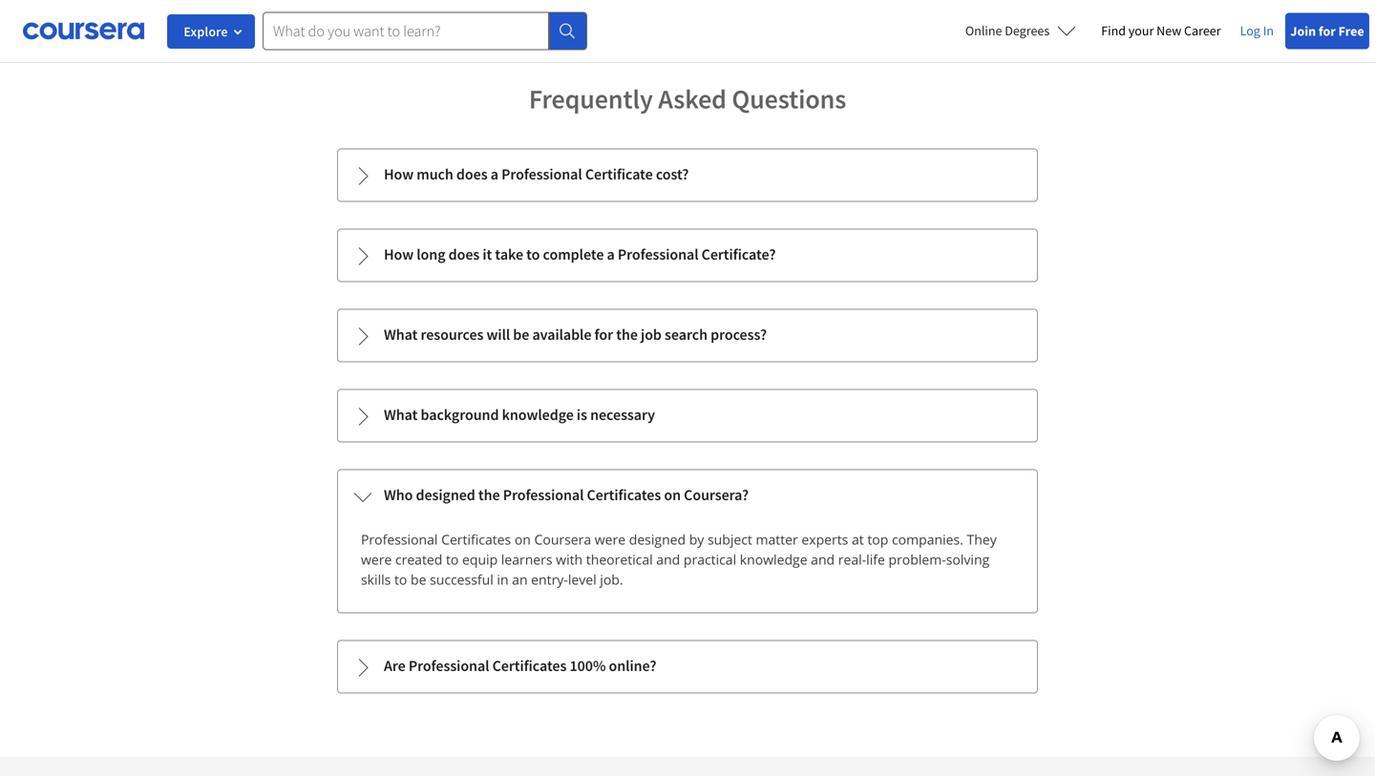 Task type: locate. For each thing, give the bounding box(es) containing it.
professional up 'coursera'
[[503, 486, 584, 505]]

footer
[[0, 757, 1375, 777]]

0 horizontal spatial knowledge
[[502, 405, 574, 424]]

1 horizontal spatial a
[[607, 245, 615, 264]]

0 vertical spatial how
[[384, 165, 414, 184]]

certificates inside are professional certificates 100% online? dropdown button
[[492, 657, 567, 676]]

professional right "are"
[[409, 657, 489, 676]]

complete
[[543, 245, 604, 264]]

your
[[1129, 22, 1154, 39]]

what
[[384, 325, 418, 344], [384, 405, 418, 424]]

theoretical
[[586, 551, 653, 569]]

designed right who at the bottom of the page
[[416, 486, 475, 505]]

to right skills
[[394, 571, 407, 589]]

much
[[417, 165, 453, 184]]

1 horizontal spatial on
[[664, 486, 681, 505]]

1 vertical spatial does
[[449, 245, 480, 264]]

a
[[491, 165, 498, 184], [607, 245, 615, 264]]

explore button
[[167, 14, 255, 49]]

available
[[532, 325, 592, 344]]

0 vertical spatial on
[[664, 486, 681, 505]]

0 horizontal spatial the
[[478, 486, 500, 505]]

1 horizontal spatial and
[[811, 551, 835, 569]]

1 vertical spatial to
[[446, 551, 459, 569]]

on inside professional certificates on coursera were designed by subject matter experts at top companies. they were created to equip learners with theoretical and practical knowledge and real-life problem-solving skills to be successful in an entry-level job.
[[515, 530, 531, 549]]

to up successful
[[446, 551, 459, 569]]

professional
[[502, 165, 582, 184], [618, 245, 699, 264], [503, 486, 584, 505], [361, 530, 438, 549], [409, 657, 489, 676]]

what left resources
[[384, 325, 418, 344]]

0 vertical spatial be
[[513, 325, 529, 344]]

subject
[[708, 530, 752, 549]]

are professional certificates 100% online? button
[[338, 641, 1037, 693]]

0 horizontal spatial on
[[515, 530, 531, 549]]

a right much
[[491, 165, 498, 184]]

are professional certificates 100% online?
[[384, 657, 657, 676]]

certificates up theoretical
[[587, 486, 661, 505]]

were
[[595, 530, 626, 549], [361, 551, 392, 569]]

knowledge down matter at the right of page
[[740, 551, 808, 569]]

questions
[[732, 82, 846, 115]]

1 horizontal spatial were
[[595, 530, 626, 549]]

2 how from the top
[[384, 245, 414, 264]]

resources
[[421, 325, 484, 344]]

entry-
[[531, 571, 568, 589]]

certificate
[[585, 165, 653, 184]]

None search field
[[263, 12, 587, 50]]

job
[[641, 325, 662, 344]]

companies.
[[892, 530, 964, 549]]

1 vertical spatial were
[[361, 551, 392, 569]]

to right the take
[[526, 245, 540, 264]]

frequently asked questions
[[529, 82, 846, 115]]

1 vertical spatial the
[[478, 486, 500, 505]]

will
[[487, 325, 510, 344]]

how much does a professional certificate cost?
[[384, 165, 689, 184]]

0 horizontal spatial to
[[394, 571, 407, 589]]

does
[[456, 165, 488, 184], [449, 245, 480, 264]]

professional up 'job'
[[618, 245, 699, 264]]

log in
[[1240, 22, 1274, 39]]

the left 'job'
[[616, 325, 638, 344]]

join for free
[[1291, 22, 1365, 40]]

0 vertical spatial the
[[616, 325, 638, 344]]

be down created
[[411, 571, 426, 589]]

What do you want to learn? text field
[[263, 12, 549, 50]]

1 vertical spatial designed
[[629, 530, 686, 549]]

1 vertical spatial be
[[411, 571, 426, 589]]

1 vertical spatial certificates
[[441, 530, 511, 549]]

be
[[513, 325, 529, 344], [411, 571, 426, 589]]

matter
[[756, 530, 798, 549]]

find
[[1101, 22, 1126, 39]]

2 vertical spatial certificates
[[492, 657, 567, 676]]

professional inside dropdown button
[[503, 486, 584, 505]]

be right will in the left top of the page
[[513, 325, 529, 344]]

0 horizontal spatial be
[[411, 571, 426, 589]]

0 horizontal spatial and
[[656, 551, 680, 569]]

1 horizontal spatial be
[[513, 325, 529, 344]]

certificates up "equip" at the left bottom of page
[[441, 530, 511, 549]]

1 vertical spatial for
[[595, 325, 613, 344]]

how
[[384, 165, 414, 184], [384, 245, 414, 264]]

0 vertical spatial does
[[456, 165, 488, 184]]

designed left by
[[629, 530, 686, 549]]

0 vertical spatial certificates
[[587, 486, 661, 505]]

the
[[616, 325, 638, 344], [478, 486, 500, 505]]

explore
[[184, 23, 228, 40]]

1 how from the top
[[384, 165, 414, 184]]

1 what from the top
[[384, 325, 418, 344]]

successful
[[430, 571, 494, 589]]

to
[[526, 245, 540, 264], [446, 551, 459, 569], [394, 571, 407, 589]]

who
[[384, 486, 413, 505]]

and
[[656, 551, 680, 569], [811, 551, 835, 569]]

a right complete
[[607, 245, 615, 264]]

professional inside are professional certificates 100% online? dropdown button
[[409, 657, 489, 676]]

how for how much does a professional certificate cost?
[[384, 165, 414, 184]]

on
[[664, 486, 681, 505], [515, 530, 531, 549]]

1 horizontal spatial knowledge
[[740, 551, 808, 569]]

0 vertical spatial designed
[[416, 486, 475, 505]]

necessary
[[590, 405, 655, 424]]

learners
[[501, 551, 553, 569]]

1 vertical spatial knowledge
[[740, 551, 808, 569]]

100%
[[570, 657, 606, 676]]

long
[[417, 245, 446, 264]]

and left practical at the bottom
[[656, 551, 680, 569]]

how long does it take to complete a professional certificate? button
[[338, 230, 1037, 281]]

on up learners
[[515, 530, 531, 549]]

0 horizontal spatial were
[[361, 551, 392, 569]]

1 horizontal spatial the
[[616, 325, 638, 344]]

for right available
[[595, 325, 613, 344]]

0 horizontal spatial designed
[[416, 486, 475, 505]]

for
[[1319, 22, 1336, 40], [595, 325, 613, 344]]

skills
[[361, 571, 391, 589]]

were up skills
[[361, 551, 392, 569]]

certificates left 100%
[[492, 657, 567, 676]]

be inside professional certificates on coursera were designed by subject matter experts at top companies. they were created to equip learners with theoretical and practical knowledge and real-life problem-solving skills to be successful in an entry-level job.
[[411, 571, 426, 589]]

process?
[[711, 325, 767, 344]]

how left much
[[384, 165, 414, 184]]

new
[[1157, 22, 1182, 39]]

0 horizontal spatial for
[[595, 325, 613, 344]]

coursera?
[[684, 486, 749, 505]]

were up theoretical
[[595, 530, 626, 549]]

does left it
[[449, 245, 480, 264]]

the up "equip" at the left bottom of page
[[478, 486, 500, 505]]

take
[[495, 245, 523, 264]]

designed inside dropdown button
[[416, 486, 475, 505]]

how left long
[[384, 245, 414, 264]]

1 horizontal spatial for
[[1319, 22, 1336, 40]]

search
[[665, 325, 708, 344]]

1 vertical spatial how
[[384, 245, 414, 264]]

0 vertical spatial knowledge
[[502, 405, 574, 424]]

0 vertical spatial a
[[491, 165, 498, 184]]

0 vertical spatial to
[[526, 245, 540, 264]]

1 vertical spatial what
[[384, 405, 418, 424]]

is
[[577, 405, 587, 424]]

online?
[[609, 657, 657, 676]]

does right much
[[456, 165, 488, 184]]

knowledge
[[502, 405, 574, 424], [740, 551, 808, 569]]

and down 'experts'
[[811, 551, 835, 569]]

certificates
[[587, 486, 661, 505], [441, 530, 511, 549], [492, 657, 567, 676]]

what left background
[[384, 405, 418, 424]]

1 vertical spatial a
[[607, 245, 615, 264]]

0 vertical spatial what
[[384, 325, 418, 344]]

1 horizontal spatial designed
[[629, 530, 686, 549]]

on left coursera? in the bottom of the page
[[664, 486, 681, 505]]

designed
[[416, 486, 475, 505], [629, 530, 686, 549]]

coursera image
[[23, 16, 144, 46]]

what resources will be available for the job search process? button
[[338, 310, 1037, 361]]

for inside dropdown button
[[595, 325, 613, 344]]

professional left 'certificate'
[[502, 165, 582, 184]]

does for long
[[449, 245, 480, 264]]

0 horizontal spatial a
[[491, 165, 498, 184]]

1 horizontal spatial to
[[446, 551, 459, 569]]

2 what from the top
[[384, 405, 418, 424]]

for right the join
[[1319, 22, 1336, 40]]

1 vertical spatial on
[[515, 530, 531, 549]]

knowledge left the is
[[502, 405, 574, 424]]

professional up created
[[361, 530, 438, 549]]

in
[[1263, 22, 1274, 39]]

2 horizontal spatial to
[[526, 245, 540, 264]]

coursera
[[534, 530, 591, 549]]



Task type: describe. For each thing, give the bounding box(es) containing it.
be inside dropdown button
[[513, 325, 529, 344]]

0 vertical spatial were
[[595, 530, 626, 549]]

career
[[1184, 22, 1221, 39]]

they
[[967, 530, 997, 549]]

certificates inside professional certificates on coursera were designed by subject matter experts at top companies. they were created to equip learners with theoretical and practical knowledge and real-life problem-solving skills to be successful in an entry-level job.
[[441, 530, 511, 549]]

level
[[568, 571, 597, 589]]

degrees
[[1005, 22, 1050, 39]]

professional inside professional certificates on coursera were designed by subject matter experts at top companies. they were created to equip learners with theoretical and practical knowledge and real-life problem-solving skills to be successful in an entry-level job.
[[361, 530, 438, 549]]

by
[[689, 530, 704, 549]]

to inside how long does it take to complete a professional certificate? dropdown button
[[526, 245, 540, 264]]

with
[[556, 551, 583, 569]]

an
[[512, 571, 528, 589]]

certificates inside the who designed the professional certificates on coursera? dropdown button
[[587, 486, 661, 505]]

2 vertical spatial to
[[394, 571, 407, 589]]

find your new career
[[1101, 22, 1221, 39]]

experts
[[802, 530, 848, 549]]

who designed the professional certificates on coursera? button
[[338, 470, 1037, 522]]

equip
[[462, 551, 498, 569]]

life
[[866, 551, 885, 569]]

2 and from the left
[[811, 551, 835, 569]]

join for free link
[[1286, 13, 1370, 49]]

how long does it take to complete a professional certificate?
[[384, 245, 776, 264]]

what background knowledge is necessary button
[[338, 390, 1037, 442]]

certificate?
[[702, 245, 776, 264]]

free
[[1339, 22, 1365, 40]]

job.
[[600, 571, 623, 589]]

professional inside how much does a professional certificate cost? dropdown button
[[502, 165, 582, 184]]

what for what background knowledge is necessary
[[384, 405, 418, 424]]

are
[[384, 657, 406, 676]]

does for much
[[456, 165, 488, 184]]

asked
[[658, 82, 727, 115]]

in
[[497, 571, 509, 589]]

background
[[421, 405, 499, 424]]

knowledge inside professional certificates on coursera were designed by subject matter experts at top companies. they were created to equip learners with theoretical and practical knowledge and real-life problem-solving skills to be successful in an entry-level job.
[[740, 551, 808, 569]]

online
[[966, 22, 1002, 39]]

what resources will be available for the job search process?
[[384, 325, 767, 344]]

online degrees
[[966, 22, 1050, 39]]

log
[[1240, 22, 1261, 39]]

how for how long does it take to complete a professional certificate?
[[384, 245, 414, 264]]

what for what resources will be available for the job search process?
[[384, 325, 418, 344]]

created
[[395, 551, 443, 569]]

cost?
[[656, 165, 689, 184]]

online degrees button
[[950, 10, 1092, 52]]

on inside dropdown button
[[664, 486, 681, 505]]

find your new career link
[[1092, 19, 1231, 43]]

knowledge inside what background knowledge is necessary dropdown button
[[502, 405, 574, 424]]

at
[[852, 530, 864, 549]]

who designed the professional certificates on coursera?
[[384, 486, 749, 505]]

professional certificates on coursera were designed by subject matter experts at top companies. they were created to equip learners with theoretical and practical knowledge and real-life problem-solving skills to be successful in an entry-level job.
[[361, 530, 997, 589]]

how much does a professional certificate cost? button
[[338, 149, 1037, 201]]

log in link
[[1231, 19, 1284, 42]]

designed inside professional certificates on coursera were designed by subject matter experts at top companies. they were created to equip learners with theoretical and practical knowledge and real-life problem-solving skills to be successful in an entry-level job.
[[629, 530, 686, 549]]

professional inside how long does it take to complete a professional certificate? dropdown button
[[618, 245, 699, 264]]

1 and from the left
[[656, 551, 680, 569]]

frequently
[[529, 82, 653, 115]]

it
[[483, 245, 492, 264]]

problem-
[[889, 551, 946, 569]]

practical
[[684, 551, 737, 569]]

0 vertical spatial for
[[1319, 22, 1336, 40]]

what background knowledge is necessary
[[384, 405, 655, 424]]

solving
[[946, 551, 990, 569]]

join
[[1291, 22, 1316, 40]]

real-
[[838, 551, 866, 569]]

top
[[868, 530, 889, 549]]



Task type: vqa. For each thing, say whether or not it's contained in the screenshot.
first and
yes



